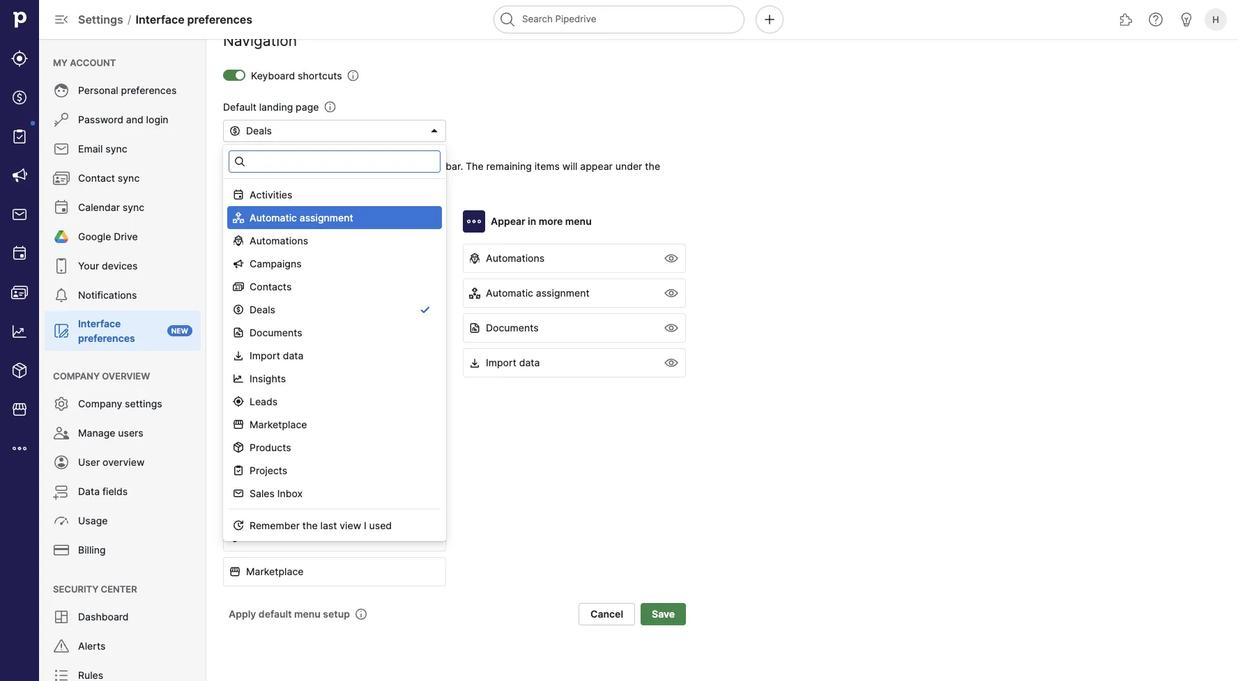 Task type: vqa. For each thing, say whether or not it's contained in the screenshot.
Choose permission set popup button
no



Task type: describe. For each thing, give the bounding box(es) containing it.
remember the last view i used
[[250, 520, 392, 532]]

personal preferences
[[78, 85, 177, 97]]

users
[[118, 428, 144, 440]]

interface inside interface preferences
[[78, 318, 121, 330]]

data
[[78, 486, 100, 498]]

keyboard shortcuts
[[251, 70, 342, 82]]

(10/10)
[[355, 216, 389, 228]]

user overview
[[78, 457, 145, 469]]

/
[[127, 13, 131, 26]]

contact
[[78, 173, 115, 184]]

up
[[261, 160, 273, 172]]

automatic inside automatic assignment button
[[486, 288, 533, 299]]

deals for deals option at the top left of the page
[[250, 304, 275, 316]]

color primary image inside documents button
[[469, 323, 480, 334]]

company settings link
[[45, 390, 201, 418]]

insights inside list box
[[250, 373, 286, 385]]

apply
[[229, 609, 256, 621]]

sales inside 'button'
[[246, 392, 271, 404]]

insights button
[[223, 488, 446, 517]]

Search Pipedrive field
[[494, 6, 745, 33]]

color secondary image inside documents button
[[663, 320, 680, 337]]

email sync link
[[45, 135, 201, 163]]

overview for user overview
[[103, 457, 145, 469]]

activities inside button
[[246, 427, 289, 439]]

personal preferences link
[[45, 77, 201, 105]]

billing
[[78, 545, 106, 557]]

data fields
[[78, 486, 128, 498]]

color primary image inside deals popup button
[[229, 126, 241, 137]]

1 appear from the left
[[341, 160, 374, 172]]

alerts link
[[45, 633, 201, 661]]

contact sync
[[78, 173, 140, 184]]

sales inbox image
[[11, 206, 28, 223]]

color primary image inside sales inbox 'button'
[[229, 393, 241, 404]]

import data inside button
[[486, 357, 540, 369]]

left inside choose up to 10 items to appear on the left sidebar. the remaining items will appear under the more menu. drag and drop to reorder items.
[[409, 160, 424, 172]]

sidebar
[[317, 216, 353, 228]]

color undefined image for contact sync
[[53, 170, 70, 187]]

1 vertical spatial sales
[[250, 488, 275, 500]]

2 items from the left
[[535, 160, 560, 172]]

0 vertical spatial assignment
[[300, 212, 353, 224]]

save
[[652, 609, 675, 621]]

projects inside list box
[[250, 465, 287, 477]]

the inside list box
[[303, 520, 318, 532]]

more image
[[11, 441, 28, 457]]

color undefined image for interface preferences
[[53, 323, 70, 340]]

contacts inside button
[[246, 462, 288, 474]]

color undefined image for usage
[[53, 513, 70, 530]]

1 items from the left
[[301, 160, 327, 172]]

projects button
[[223, 314, 446, 343]]

drag
[[281, 175, 303, 187]]

preferences for interface preferences
[[78, 333, 135, 344]]

deals option
[[227, 298, 442, 321]]

interface preferences
[[78, 318, 135, 344]]

sync for email sync
[[105, 143, 127, 155]]

sales inbox button
[[223, 384, 446, 413]]

password and login
[[78, 114, 169, 126]]

color undefined image for user overview
[[53, 455, 70, 471]]

shortcuts
[[298, 70, 342, 82]]

color undefined image for email sync
[[53, 141, 70, 158]]

manage
[[78, 428, 115, 440]]

insights inside button
[[246, 497, 283, 509]]

dashboard
[[78, 612, 129, 624]]

deals button
[[223, 120, 446, 142]]

default
[[223, 101, 257, 113]]

your devices
[[78, 260, 138, 272]]

color primary image inside insights button
[[229, 497, 241, 508]]

my
[[53, 57, 68, 68]]

default landing page
[[223, 101, 319, 113]]

automatic assignment inside automatic assignment button
[[486, 288, 590, 299]]

reorder
[[362, 175, 396, 187]]

remaining
[[486, 160, 532, 172]]

color primary image inside import data button
[[469, 358, 480, 369]]

0 vertical spatial menu
[[565, 216, 592, 228]]

products inside button
[[246, 532, 288, 544]]

color primary image inside 'campaigns' 'button'
[[229, 358, 241, 369]]

password
[[78, 114, 123, 126]]

leads image
[[11, 50, 28, 67]]

items.
[[398, 175, 426, 187]]

user overview link
[[45, 449, 201, 477]]

sales inbox inside 'button'
[[246, 392, 299, 404]]

documents button
[[463, 314, 686, 343]]

import data button
[[463, 349, 686, 378]]

1 horizontal spatial the
[[391, 160, 406, 172]]

calendar
[[78, 202, 120, 214]]

leads inside button
[[246, 253, 274, 265]]

usage
[[78, 516, 108, 528]]

center
[[101, 584, 137, 595]]

company for company settings
[[78, 399, 122, 410]]

color undefined image for calendar sync
[[53, 199, 70, 216]]

company for company overview
[[53, 371, 100, 382]]

in for more
[[528, 216, 536, 228]]

list box containing activities
[[223, 179, 446, 542]]

default
[[259, 609, 292, 621]]

leads inside list box
[[250, 396, 278, 408]]

0 vertical spatial preferences
[[187, 13, 252, 26]]

insights image
[[11, 324, 28, 340]]

marketplace inside list box
[[250, 419, 307, 431]]

appear in more menu
[[491, 216, 592, 228]]

sales inbox inside list box
[[250, 488, 303, 500]]

products inside list box
[[250, 442, 291, 454]]

used
[[369, 520, 392, 532]]

devices
[[102, 260, 138, 272]]

i
[[364, 520, 367, 532]]

sync for contact sync
[[118, 173, 140, 184]]

email sync
[[78, 143, 127, 155]]

activities image
[[11, 245, 28, 262]]

inbox inside 'button'
[[274, 392, 299, 404]]

0 vertical spatial info image
[[348, 70, 359, 81]]

color undefined image for google drive
[[53, 229, 70, 245]]

google
[[78, 231, 111, 243]]

will
[[563, 160, 578, 172]]

appear in left sidebar (10/10)
[[251, 216, 389, 228]]

more inside choose up to 10 items to appear on the left sidebar. the remaining items will appear under the more menu. drag and drop to reorder items.
[[223, 175, 247, 187]]

color undefined image for notifications
[[53, 287, 70, 304]]

color primary image inside the marketplace button
[[229, 567, 241, 578]]

my account
[[53, 57, 116, 68]]

color secondary image for assignment
[[663, 285, 680, 302]]

apply default menu setup button
[[223, 604, 356, 626]]

color primary image inside automatic assignment button
[[469, 288, 480, 299]]

2 horizontal spatial the
[[645, 160, 660, 172]]

menu.
[[249, 175, 278, 187]]

0 vertical spatial interface
[[136, 13, 185, 26]]

and inside choose up to 10 items to appear on the left sidebar. the remaining items will appear under the more menu. drag and drop to reorder items.
[[305, 175, 323, 187]]

account
[[70, 57, 116, 68]]

none field containing deals
[[223, 120, 446, 542]]

1 vertical spatial left
[[299, 216, 315, 228]]

deals for deals popup button
[[246, 125, 272, 137]]

menu inside button
[[294, 609, 321, 621]]

leads button
[[223, 244, 446, 273]]

contact sync link
[[45, 165, 201, 192]]

color undefined image for dashboard
[[53, 609, 70, 626]]

on
[[376, 160, 388, 172]]

import data inside list box
[[250, 350, 304, 362]]

google drive
[[78, 231, 138, 243]]

import inside button
[[486, 357, 517, 369]]

alerts
[[78, 641, 106, 653]]

appear for appear in more menu
[[491, 216, 525, 228]]

interface preferences menu item
[[39, 311, 206, 351]]

billing link
[[45, 537, 201, 565]]

deals button
[[223, 279, 446, 308]]

color undefined image for your devices
[[53, 258, 70, 275]]

login
[[146, 114, 169, 126]]

activities inside list box
[[250, 189, 292, 201]]

last
[[320, 520, 337, 532]]

color primary image inside deals button
[[229, 288, 241, 299]]

assignment inside button
[[536, 288, 590, 299]]



Task type: locate. For each thing, give the bounding box(es) containing it.
color undefined image for password and login
[[53, 112, 70, 128]]

7 color undefined image from the top
[[53, 425, 70, 442]]

left left sidebar
[[299, 216, 315, 228]]

1 vertical spatial insights
[[246, 497, 283, 509]]

contacts
[[250, 281, 292, 293], [246, 462, 288, 474]]

to up drop
[[329, 160, 339, 172]]

1 horizontal spatial automatic assignment
[[486, 288, 590, 299]]

0 horizontal spatial automations
[[250, 235, 308, 247]]

automatic assignment down 'drag'
[[250, 212, 353, 224]]

marketplace inside the marketplace button
[[246, 567, 304, 578]]

color primary image inside projects button
[[229, 323, 241, 334]]

items left will on the top left of page
[[535, 160, 560, 172]]

more up automations button
[[539, 216, 563, 228]]

0 horizontal spatial and
[[126, 114, 143, 126]]

deals inside option
[[250, 304, 275, 316]]

1 horizontal spatial to
[[329, 160, 339, 172]]

marketplace down sales inbox 'button'
[[250, 419, 307, 431]]

1 vertical spatial preferences
[[121, 85, 177, 97]]

color undefined image inside contact sync link
[[53, 170, 70, 187]]

choose up to 10 items to appear on the left sidebar. the remaining items will appear under the more menu. drag and drop to reorder items.
[[223, 160, 660, 187]]

contacts image
[[11, 285, 28, 301]]

color secondary image
[[663, 250, 680, 267]]

deals image
[[11, 89, 28, 106]]

color undefined image inside google drive link
[[53, 229, 70, 245]]

color undefined image inside the email sync link
[[53, 141, 70, 158]]

deals inside popup button
[[246, 125, 272, 137]]

0 horizontal spatial left
[[299, 216, 315, 228]]

1 horizontal spatial items
[[535, 160, 560, 172]]

and left drop
[[305, 175, 323, 187]]

sync inside the email sync link
[[105, 143, 127, 155]]

color primary image inside leads button
[[229, 253, 241, 264]]

0 horizontal spatial more
[[223, 175, 247, 187]]

automations down appear in left sidebar (10/10) at the left top of page
[[250, 235, 308, 247]]

color undefined image right insights icon
[[53, 323, 70, 340]]

1 vertical spatial sales inbox
[[250, 488, 303, 500]]

1 vertical spatial more
[[539, 216, 563, 228]]

1 horizontal spatial data
[[519, 357, 540, 369]]

2 appear from the left
[[580, 160, 613, 172]]

company down company overview
[[78, 399, 122, 410]]

inbox up the remember on the left bottom
[[277, 488, 303, 500]]

0 horizontal spatial in
[[288, 216, 296, 228]]

0 vertical spatial campaigns
[[250, 258, 302, 270]]

0 vertical spatial and
[[126, 114, 143, 126]]

1 horizontal spatial in
[[528, 216, 536, 228]]

color undefined image inside the password and login link
[[53, 112, 70, 128]]

color undefined image right contacts image
[[53, 287, 70, 304]]

appear left on on the top
[[341, 160, 374, 172]]

interface
[[136, 13, 185, 26], [78, 318, 121, 330]]

0 horizontal spatial import data
[[250, 350, 304, 362]]

color undefined image for personal preferences
[[53, 82, 70, 99]]

deals
[[246, 125, 272, 137], [246, 288, 272, 299], [250, 304, 275, 316]]

color undefined image left the 'billing'
[[53, 543, 70, 559]]

info image right shortcuts
[[348, 70, 359, 81]]

3 color undefined image from the top
[[53, 199, 70, 216]]

preferences up login
[[121, 85, 177, 97]]

interface down notifications in the left top of the page
[[78, 318, 121, 330]]

company overview
[[53, 371, 150, 382]]

color primary image inside deals popup button
[[429, 126, 440, 137]]

page
[[296, 101, 319, 113]]

10 color undefined image from the top
[[53, 513, 70, 530]]

1 vertical spatial interface
[[78, 318, 121, 330]]

1 vertical spatial projects
[[250, 465, 287, 477]]

contacts up deals option at the top left of the page
[[250, 281, 292, 293]]

color undefined image left user
[[53, 455, 70, 471]]

2 vertical spatial info image
[[356, 609, 367, 621]]

4 color undefined image from the top
[[53, 258, 70, 275]]

1 vertical spatial inbox
[[277, 488, 303, 500]]

in up automations button
[[528, 216, 536, 228]]

color undefined image
[[53, 82, 70, 99], [53, 170, 70, 187], [53, 199, 70, 216], [53, 258, 70, 275], [53, 287, 70, 304], [53, 396, 70, 413], [53, 425, 70, 442], [53, 455, 70, 471], [53, 484, 70, 501], [53, 513, 70, 530], [53, 543, 70, 559], [53, 609, 70, 626], [53, 639, 70, 655], [53, 668, 70, 682]]

quick help image
[[1148, 11, 1165, 28]]

data inside button
[[519, 357, 540, 369]]

the right under
[[645, 160, 660, 172]]

the right on on the top
[[391, 160, 406, 172]]

settings
[[78, 13, 123, 26]]

assignment down drop
[[300, 212, 353, 224]]

0 horizontal spatial data
[[283, 350, 304, 362]]

company up company settings
[[53, 371, 100, 382]]

0 vertical spatial projects
[[246, 323, 284, 334]]

more down choose
[[223, 175, 247, 187]]

14 color undefined image from the top
[[53, 668, 70, 682]]

products button
[[223, 523, 446, 552]]

menu up automations button
[[565, 216, 592, 228]]

sync up the drive
[[123, 202, 145, 214]]

2 vertical spatial sync
[[123, 202, 145, 214]]

appear right will on the top left of page
[[580, 160, 613, 172]]

preferences for personal preferences
[[121, 85, 177, 97]]

color undefined image down alerts link
[[53, 668, 70, 682]]

choose
[[223, 160, 259, 172]]

preferences up navigation
[[187, 13, 252, 26]]

0 horizontal spatial assignment
[[300, 212, 353, 224]]

color undefined image left google
[[53, 229, 70, 245]]

company
[[53, 371, 100, 382], [78, 399, 122, 410]]

1 vertical spatial and
[[305, 175, 323, 187]]

automatic assignment
[[250, 212, 353, 224], [486, 288, 590, 299]]

1 horizontal spatial more
[[539, 216, 563, 228]]

1 vertical spatial menu
[[294, 609, 321, 621]]

color undefined image inside data fields link
[[53, 484, 70, 501]]

2 horizontal spatial to
[[350, 175, 359, 187]]

0 horizontal spatial appear
[[341, 160, 374, 172]]

0 horizontal spatial items
[[301, 160, 327, 172]]

0 horizontal spatial import
[[250, 350, 280, 362]]

0 vertical spatial overview
[[102, 371, 150, 382]]

cancel
[[591, 609, 623, 621]]

2 vertical spatial preferences
[[78, 333, 135, 344]]

color primary image inside deals option
[[233, 304, 244, 316]]

in down 'drag'
[[288, 216, 296, 228]]

color undefined image left the alerts at the left bottom of the page
[[53, 639, 70, 655]]

color undefined image
[[53, 112, 70, 128], [11, 128, 28, 145], [53, 141, 70, 158], [53, 229, 70, 245], [53, 323, 70, 340]]

your
[[78, 260, 99, 272]]

0 horizontal spatial automatic
[[250, 212, 297, 224]]

security center
[[53, 584, 137, 595]]

1 color undefined image from the top
[[53, 82, 70, 99]]

0 vertical spatial left
[[409, 160, 424, 172]]

documents inside button
[[486, 323, 539, 334]]

1 horizontal spatial documents
[[486, 323, 539, 334]]

0 vertical spatial marketplace
[[250, 419, 307, 431]]

automations inside list box
[[250, 235, 308, 247]]

automations down appear in more menu
[[486, 253, 545, 265]]

0 vertical spatial products
[[250, 442, 291, 454]]

0 vertical spatial sales inbox
[[246, 392, 299, 404]]

menu
[[0, 0, 39, 682], [39, 39, 206, 682]]

color undefined image left password
[[53, 112, 70, 128]]

sync inside calendar sync link
[[123, 202, 145, 214]]

color secondary image for data
[[663, 355, 680, 372]]

color undefined image inside billing link
[[53, 543, 70, 559]]

to
[[276, 160, 285, 172], [329, 160, 339, 172], [350, 175, 359, 187]]

color undefined image inside calendar sync link
[[53, 199, 70, 216]]

9 color undefined image from the top
[[53, 484, 70, 501]]

0 horizontal spatial to
[[276, 160, 285, 172]]

and inside menu
[[126, 114, 143, 126]]

overview for company overview
[[102, 371, 150, 382]]

1 vertical spatial activities
[[246, 427, 289, 439]]

to left 10
[[276, 160, 285, 172]]

google drive link
[[45, 223, 201, 251]]

sync
[[105, 143, 127, 155], [118, 173, 140, 184], [123, 202, 145, 214]]

1 horizontal spatial automatic
[[486, 288, 533, 299]]

info image
[[348, 70, 359, 81], [325, 101, 336, 113], [356, 609, 367, 621]]

user
[[78, 457, 100, 469]]

landing
[[259, 101, 293, 113]]

activities
[[250, 189, 292, 201], [246, 427, 289, 439]]

1 horizontal spatial import
[[486, 357, 517, 369]]

interface right /
[[136, 13, 185, 26]]

1 horizontal spatial menu
[[565, 216, 592, 228]]

color undefined image left data
[[53, 484, 70, 501]]

color undefined image inside dashboard link
[[53, 609, 70, 626]]

the left last
[[303, 520, 318, 532]]

inbox
[[274, 392, 299, 404], [277, 488, 303, 500]]

campaigns image
[[11, 167, 28, 184]]

0 vertical spatial activities
[[250, 189, 292, 201]]

inbox up "activities" button
[[274, 392, 299, 404]]

assignment down automations button
[[536, 288, 590, 299]]

appear down the menu.
[[251, 216, 286, 228]]

0 vertical spatial leads
[[246, 253, 274, 265]]

color undefined image down deals icon
[[11, 128, 28, 145]]

1 vertical spatial sync
[[118, 173, 140, 184]]

0 vertical spatial automations
[[250, 235, 308, 247]]

data fields link
[[45, 478, 201, 506]]

1 vertical spatial automatic assignment
[[486, 288, 590, 299]]

0 horizontal spatial documents
[[250, 327, 302, 339]]

1 vertical spatial automatic
[[486, 288, 533, 299]]

color undefined image inside user overview link
[[53, 455, 70, 471]]

sync inside contact sync link
[[118, 173, 140, 184]]

0 vertical spatial inbox
[[274, 392, 299, 404]]

color undefined image inside interface preferences "menu item"
[[53, 323, 70, 340]]

color undefined image left email
[[53, 141, 70, 158]]

2 vertical spatial color secondary image
[[663, 355, 680, 372]]

manage users link
[[45, 420, 201, 448]]

5 color undefined image from the top
[[53, 287, 70, 304]]

color undefined image for company settings
[[53, 396, 70, 413]]

color undefined image inside usage link
[[53, 513, 70, 530]]

contacts inside list box
[[250, 281, 292, 293]]

insights
[[250, 373, 286, 385], [246, 497, 283, 509]]

0 vertical spatial color secondary image
[[663, 285, 680, 302]]

None text field
[[229, 151, 441, 173]]

0 vertical spatial contacts
[[250, 281, 292, 293]]

color undefined image for alerts
[[53, 639, 70, 655]]

marketplace
[[250, 419, 307, 431], [246, 567, 304, 578]]

10
[[288, 160, 299, 172]]

color undefined image inside manage users link
[[53, 425, 70, 442]]

1 horizontal spatial interface
[[136, 13, 185, 26]]

color undefined image right marketplace icon on the left of page
[[53, 396, 70, 413]]

2 appear from the left
[[491, 216, 525, 228]]

color undefined image left your
[[53, 258, 70, 275]]

0 vertical spatial more
[[223, 175, 247, 187]]

1 in from the left
[[288, 216, 296, 228]]

appear for appear in left sidebar (10/10)
[[251, 216, 286, 228]]

password and login link
[[45, 106, 201, 134]]

marketplace up default
[[246, 567, 304, 578]]

0 vertical spatial company
[[53, 371, 100, 382]]

appear
[[341, 160, 374, 172], [580, 160, 613, 172]]

new
[[171, 327, 188, 335]]

in for left
[[288, 216, 296, 228]]

drop
[[325, 175, 347, 187]]

calendar sync link
[[45, 194, 201, 222]]

color primary image inside 'products' button
[[229, 532, 241, 543]]

color undefined image down security
[[53, 609, 70, 626]]

cancel button
[[579, 604, 635, 626]]

in
[[288, 216, 296, 228], [528, 216, 536, 228]]

deals inside button
[[246, 288, 272, 299]]

h button
[[1202, 6, 1230, 33]]

appear down remaining
[[491, 216, 525, 228]]

personal
[[78, 85, 118, 97]]

1 vertical spatial overview
[[103, 457, 145, 469]]

0 vertical spatial deals
[[246, 125, 272, 137]]

color undefined image for manage users
[[53, 425, 70, 442]]

projects inside button
[[246, 323, 284, 334]]

to right drop
[[350, 175, 359, 187]]

1 horizontal spatial import data
[[486, 357, 540, 369]]

settings / interface preferences
[[78, 13, 252, 26]]

0 horizontal spatial the
[[303, 520, 318, 532]]

email
[[78, 143, 103, 155]]

quick add image
[[761, 11, 778, 28]]

preferences inside "menu item"
[[78, 333, 135, 344]]

1 horizontal spatial appear
[[491, 216, 525, 228]]

11 color undefined image from the top
[[53, 543, 70, 559]]

your devices link
[[45, 252, 201, 280]]

0 horizontal spatial menu
[[294, 609, 321, 621]]

0 horizontal spatial automatic assignment
[[250, 212, 353, 224]]

notifications
[[78, 290, 137, 302]]

0 vertical spatial automatic
[[250, 212, 297, 224]]

overview down manage users link
[[103, 457, 145, 469]]

1 vertical spatial deals
[[246, 288, 272, 299]]

color primary image
[[429, 126, 440, 137], [233, 235, 244, 247], [229, 253, 241, 264], [469, 253, 480, 264], [233, 258, 244, 270], [420, 304, 431, 316], [469, 323, 480, 334], [233, 327, 244, 339], [233, 350, 244, 362], [233, 419, 244, 431], [233, 442, 244, 454], [233, 465, 244, 477], [229, 497, 241, 508], [233, 521, 244, 532]]

menu containing personal preferences
[[39, 39, 206, 682]]

sync up calendar sync link
[[118, 173, 140, 184]]

fields
[[102, 486, 128, 498]]

info image right page
[[325, 101, 336, 113]]

inbox inside list box
[[277, 488, 303, 500]]

color undefined image left usage
[[53, 513, 70, 530]]

company inside 'link'
[[78, 399, 122, 410]]

automations inside button
[[486, 253, 545, 265]]

data inside list box
[[283, 350, 304, 362]]

sync right email
[[105, 143, 127, 155]]

color undefined image down my
[[53, 82, 70, 99]]

color undefined image inside personal preferences link
[[53, 82, 70, 99]]

menu left setup
[[294, 609, 321, 621]]

color primary image inside deals option
[[420, 304, 431, 316]]

1 horizontal spatial appear
[[580, 160, 613, 172]]

8 color undefined image from the top
[[53, 455, 70, 471]]

1 vertical spatial color secondary image
[[663, 320, 680, 337]]

and
[[126, 114, 143, 126], [305, 175, 323, 187]]

marketplace image
[[11, 402, 28, 418]]

the
[[466, 160, 484, 172]]

2 color secondary image from the top
[[663, 320, 680, 337]]

1 appear from the left
[[251, 216, 286, 228]]

sidebar.
[[426, 160, 463, 172]]

color undefined image left contact
[[53, 170, 70, 187]]

automations
[[250, 235, 308, 247], [486, 253, 545, 265]]

left up items.
[[409, 160, 424, 172]]

campaigns
[[250, 258, 302, 270], [246, 357, 298, 369]]

1 vertical spatial leads
[[250, 396, 278, 408]]

notifications link
[[45, 282, 201, 310]]

campaigns button
[[223, 349, 446, 378]]

2 in from the left
[[528, 216, 536, 228]]

1 vertical spatial campaigns
[[246, 357, 298, 369]]

1 vertical spatial company
[[78, 399, 122, 410]]

and left login
[[126, 114, 143, 126]]

0 horizontal spatial appear
[[251, 216, 286, 228]]

0 vertical spatial sync
[[105, 143, 127, 155]]

home image
[[9, 9, 30, 30]]

sales assistant image
[[1178, 11, 1195, 28]]

2 vertical spatial deals
[[250, 304, 275, 316]]

data down documents button
[[519, 357, 540, 369]]

2 color undefined image from the top
[[53, 170, 70, 187]]

None field
[[223, 120, 446, 542]]

products image
[[11, 363, 28, 379]]

color undefined image left calendar at the top of page
[[53, 199, 70, 216]]

color undefined image inside company settings 'link'
[[53, 396, 70, 413]]

1 horizontal spatial and
[[305, 175, 323, 187]]

calendar sync
[[78, 202, 145, 214]]

save button
[[641, 604, 686, 626]]

color undefined image inside notifications link
[[53, 287, 70, 304]]

data down projects button
[[283, 350, 304, 362]]

assignment
[[300, 212, 353, 224], [536, 288, 590, 299]]

6 color undefined image from the top
[[53, 396, 70, 413]]

0 vertical spatial insights
[[250, 373, 286, 385]]

1 horizontal spatial assignment
[[536, 288, 590, 299]]

color undefined image left manage
[[53, 425, 70, 442]]

sync for calendar sync
[[123, 202, 145, 214]]

automations button
[[463, 244, 686, 273]]

0 horizontal spatial interface
[[78, 318, 121, 330]]

color undefined image inside your devices link
[[53, 258, 70, 275]]

items right 10
[[301, 160, 327, 172]]

campaigns inside 'button'
[[246, 357, 298, 369]]

1 vertical spatial automations
[[486, 253, 545, 265]]

list box
[[223, 179, 446, 542]]

info image right setup
[[356, 609, 367, 621]]

13 color undefined image from the top
[[53, 639, 70, 655]]

navigation
[[223, 31, 297, 49]]

3 color secondary image from the top
[[663, 355, 680, 372]]

menu toggle image
[[53, 11, 70, 28]]

automatic
[[250, 212, 297, 224], [486, 288, 533, 299]]

color secondary image
[[663, 285, 680, 302], [663, 320, 680, 337], [663, 355, 680, 372]]

color primary image inside "activities" button
[[229, 427, 241, 439]]

more
[[223, 175, 247, 187], [539, 216, 563, 228]]

1 horizontal spatial automations
[[486, 253, 545, 265]]

none text field inside field
[[229, 151, 441, 173]]

the
[[391, 160, 406, 172], [645, 160, 660, 172], [303, 520, 318, 532]]

color undefined image inside alerts link
[[53, 639, 70, 655]]

color undefined image for data fields
[[53, 484, 70, 501]]

1 vertical spatial products
[[246, 532, 288, 544]]

contacts button
[[223, 453, 446, 483]]

1 horizontal spatial left
[[409, 160, 424, 172]]

12 color undefined image from the top
[[53, 609, 70, 626]]

preferences up company overview
[[78, 333, 135, 344]]

view
[[340, 520, 361, 532]]

0 vertical spatial automatic assignment
[[250, 212, 353, 224]]

1 vertical spatial contacts
[[246, 462, 288, 474]]

1 vertical spatial assignment
[[536, 288, 590, 299]]

settings
[[125, 399, 162, 410]]

1 vertical spatial marketplace
[[246, 567, 304, 578]]

color undefined image for billing
[[53, 543, 70, 559]]

contacts up the remember on the left bottom
[[246, 462, 288, 474]]

import
[[250, 350, 280, 362], [486, 357, 517, 369]]

apply default menu setup
[[229, 609, 350, 621]]

sales inbox
[[246, 392, 299, 404], [250, 488, 303, 500]]

color primary image
[[229, 126, 241, 137], [234, 156, 245, 167], [233, 189, 244, 200], [233, 212, 244, 223], [233, 281, 244, 293], [229, 288, 241, 299], [469, 288, 480, 299], [233, 304, 244, 316], [229, 323, 241, 334], [229, 358, 241, 369], [469, 358, 480, 369], [233, 373, 244, 385], [229, 393, 241, 404], [233, 396, 244, 408], [229, 427, 241, 439], [229, 462, 241, 473], [233, 488, 244, 500], [229, 532, 241, 543], [229, 567, 241, 578]]

1 vertical spatial info image
[[325, 101, 336, 113]]

0 vertical spatial sales
[[246, 392, 271, 404]]

keyboard
[[251, 70, 295, 82]]

dashboard link
[[45, 604, 201, 632]]

overview up company settings 'link' at the left of page
[[102, 371, 150, 382]]

usage link
[[45, 508, 201, 536]]

overview
[[102, 371, 150, 382], [103, 457, 145, 469]]

1 color secondary image from the top
[[663, 285, 680, 302]]

automatic assignment down automations button
[[486, 288, 590, 299]]

color primary image inside the contacts button
[[229, 462, 241, 473]]

security
[[53, 584, 99, 595]]

setup
[[323, 609, 350, 621]]



